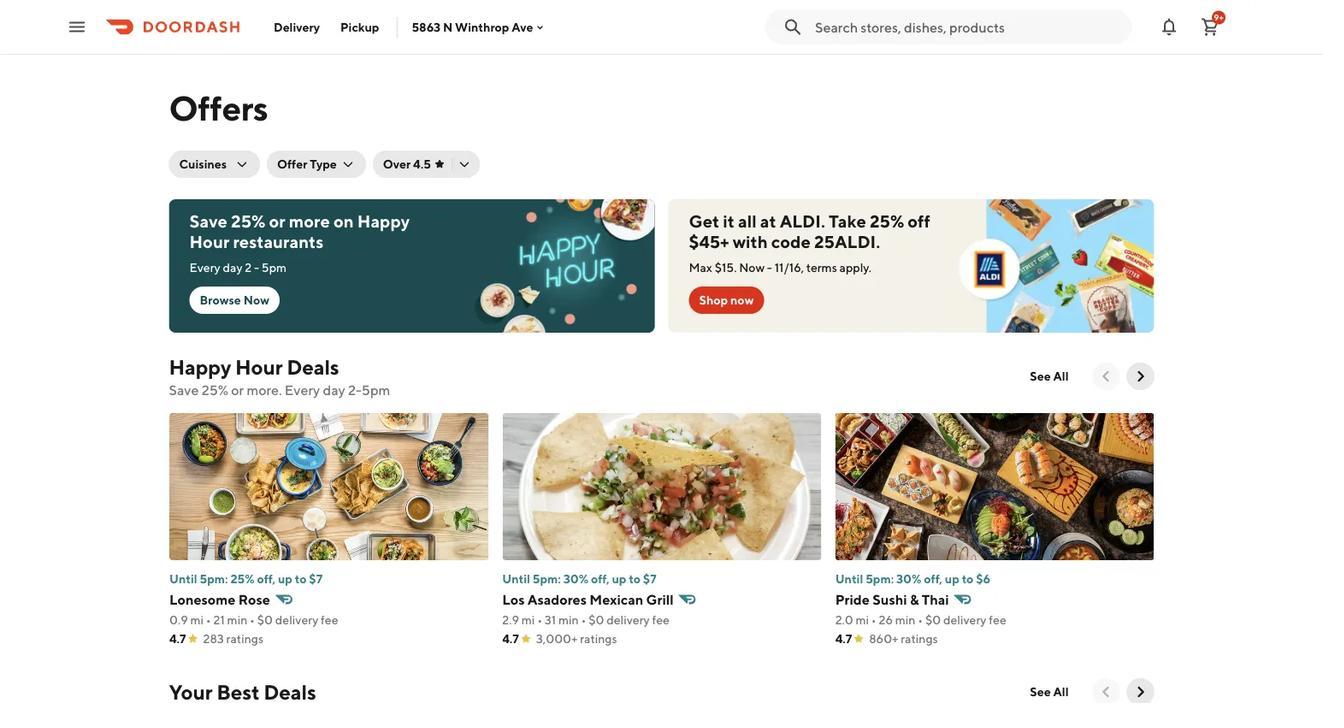 Task type: vqa. For each thing, say whether or not it's contained in the screenshot.
Click to add this store to your saved list image
no



Task type: describe. For each thing, give the bounding box(es) containing it.
up for lonesome rose
[[278, 572, 292, 586]]

- inside save 25% or more on happy hour restaurants every day 2 - 5pm
[[254, 260, 259, 275]]

1 items, open order cart image
[[1200, 17, 1221, 37]]

30% for asadores
[[563, 572, 588, 586]]

4.7 for lonesome rose
[[169, 632, 186, 646]]

apply.
[[840, 260, 872, 275]]

day inside happy hour deals save 25% or more. every day 2-5pm
[[323, 382, 345, 398]]

mi for los
[[521, 613, 535, 627]]

off, for rose
[[257, 572, 275, 586]]

2.9
[[502, 613, 519, 627]]

pickup
[[341, 20, 379, 34]]

until for los
[[502, 572, 530, 586]]

mi for lonesome
[[190, 613, 203, 627]]

to for pride sushi & thai
[[962, 572, 973, 586]]

&
[[910, 592, 919, 608]]

860+
[[869, 632, 898, 646]]

Store search: begin typing to search for stores available on DoorDash text field
[[815, 18, 1122, 36]]

2 • from the left
[[249, 613, 254, 627]]

all for previous button of carousel icon
[[1054, 369, 1069, 383]]

happy inside save 25% or more on happy hour restaurants every day 2 - 5pm
[[357, 211, 410, 231]]

asadores
[[527, 592, 586, 608]]

it
[[723, 211, 735, 231]]

see all link for previous button of carousel image
[[1020, 678, 1079, 703]]

notification bell image
[[1159, 17, 1180, 37]]

$6
[[976, 572, 990, 586]]

or inside save 25% or more on happy hour restaurants every day 2 - 5pm
[[269, 211, 285, 231]]

off, for sushi
[[924, 572, 942, 586]]

code
[[771, 232, 811, 252]]

$0 for asadores
[[588, 613, 604, 627]]

2
[[245, 260, 252, 275]]

get
[[689, 211, 720, 231]]

until 5pm: 25% off, up to $7
[[169, 572, 322, 586]]

restaurants
[[233, 232, 324, 252]]

up for los asadores mexican grill
[[612, 572, 626, 586]]

winthrop
[[455, 20, 509, 34]]

pride
[[835, 592, 870, 608]]

4.5
[[413, 157, 431, 171]]

all for previous button of carousel image
[[1054, 685, 1069, 699]]

max
[[689, 260, 713, 275]]

ratings for rose
[[226, 632, 263, 646]]

on
[[334, 211, 354, 231]]

save 25% or more on happy hour restaurants every day 2 - 5pm
[[189, 211, 410, 275]]

sushi
[[872, 592, 907, 608]]

happy hour deals save 25% or more. every day 2-5pm
[[169, 355, 390, 398]]

next button of carousel image for previous button of carousel image
[[1132, 684, 1149, 701]]

terms
[[807, 260, 837, 275]]

until for lonesome
[[169, 572, 197, 586]]

offer type button
[[267, 151, 366, 178]]

5pm: for asadores
[[532, 572, 561, 586]]

$0 for sushi
[[925, 613, 941, 627]]

hour inside happy hour deals save 25% or more. every day 2-5pm
[[235, 355, 283, 379]]

more.
[[247, 382, 282, 398]]

9+ button
[[1193, 10, 1228, 44]]

until 5pm: 30% off, up to $7
[[502, 572, 656, 586]]

more
[[289, 211, 330, 231]]

ratings for sushi
[[901, 632, 938, 646]]

25% inside save 25% or more on happy hour restaurants every day 2 - 5pm
[[231, 211, 266, 231]]

off
[[908, 211, 931, 231]]

11/16,
[[775, 260, 804, 275]]

lonesome rose
[[169, 592, 270, 608]]

delivery for los asadores mexican grill
[[606, 613, 649, 627]]

previous button of carousel image
[[1098, 368, 1115, 385]]

off, for asadores
[[591, 572, 609, 586]]

get it all at aldi. take 25% off $45+ with code 25aldi. max $15. now - 11/16, terms apply.
[[689, 211, 931, 275]]

30% for sushi
[[896, 572, 921, 586]]

over 4.5 button
[[373, 151, 480, 178]]

mi for pride
[[856, 613, 869, 627]]

delivery for lonesome rose
[[275, 613, 318, 627]]

hour inside save 25% or more on happy hour restaurants every day 2 - 5pm
[[189, 232, 230, 252]]

over
[[383, 157, 411, 171]]

25% inside get it all at aldi. take 25% off $45+ with code 25aldi. max $15. now - 11/16, terms apply.
[[870, 211, 904, 231]]

5pm inside save 25% or more on happy hour restaurants every day 2 - 5pm
[[262, 260, 287, 275]]

860+ ratings
[[869, 632, 938, 646]]

grill
[[646, 592, 673, 608]]

min for rose
[[227, 613, 247, 627]]

every inside happy hour deals save 25% or more. every day 2-5pm
[[285, 382, 320, 398]]

21
[[213, 613, 224, 627]]

2.9 mi • 31 min • $0 delivery fee
[[502, 613, 669, 627]]

now inside button
[[244, 293, 269, 307]]

los
[[502, 592, 524, 608]]

25aldi.
[[814, 232, 880, 252]]

see all for previous button of carousel image
[[1030, 685, 1069, 699]]

type
[[310, 157, 337, 171]]

pride sushi & thai
[[835, 592, 949, 608]]

2.0 mi • 26 min • $0 delivery fee
[[835, 613, 1006, 627]]

los asadores mexican grill
[[502, 592, 673, 608]]

with
[[733, 232, 768, 252]]

5pm: for rose
[[199, 572, 228, 586]]

n
[[443, 20, 453, 34]]



Task type: locate. For each thing, give the bounding box(es) containing it.
1 horizontal spatial to
[[629, 572, 640, 586]]

2 horizontal spatial $0
[[925, 613, 941, 627]]

at
[[760, 211, 776, 231]]

up up mexican
[[612, 572, 626, 586]]

mexican
[[589, 592, 643, 608]]

0 horizontal spatial happy
[[169, 355, 231, 379]]

min right 31
[[558, 613, 578, 627]]

save down cuisines button
[[189, 211, 228, 231]]

1 fee from the left
[[320, 613, 338, 627]]

2 4.7 from the left
[[502, 632, 519, 646]]

lonesome
[[169, 592, 235, 608]]

4.7 down '2.0'
[[835, 632, 852, 646]]

2 horizontal spatial fee
[[989, 613, 1006, 627]]

$7
[[309, 572, 322, 586], [643, 572, 656, 586]]

3,000+
[[536, 632, 577, 646]]

3 5pm: from the left
[[865, 572, 894, 586]]

5pm: up lonesome rose
[[199, 572, 228, 586]]

day inside save 25% or more on happy hour restaurants every day 2 - 5pm
[[223, 260, 243, 275]]

see left previous button of carousel icon
[[1030, 369, 1051, 383]]

0 vertical spatial next button of carousel image
[[1132, 368, 1149, 385]]

shop
[[699, 293, 728, 307]]

4.7
[[169, 632, 186, 646], [502, 632, 519, 646], [835, 632, 852, 646]]

ratings
[[226, 632, 263, 646], [580, 632, 617, 646], [901, 632, 938, 646]]

5863 n winthrop ave button
[[412, 20, 547, 34]]

happy inside happy hour deals save 25% or more. every day 2-5pm
[[169, 355, 231, 379]]

1 • from the left
[[206, 613, 211, 627]]

• up 3,000+ ratings
[[581, 613, 586, 627]]

offer
[[277, 157, 307, 171]]

283 ratings
[[203, 632, 263, 646]]

see left previous button of carousel image
[[1030, 685, 1051, 699]]

pickup button
[[330, 13, 390, 41]]

4 • from the left
[[581, 613, 586, 627]]

1 30% from the left
[[563, 572, 588, 586]]

3 delivery from the left
[[943, 613, 986, 627]]

0 vertical spatial 5pm
[[262, 260, 287, 275]]

- inside get it all at aldi. take 25% off $45+ with code 25aldi. max $15. now - 11/16, terms apply.
[[767, 260, 772, 275]]

until 5pm: 30% off, up to $6
[[835, 572, 990, 586]]

1 mi from the left
[[190, 613, 203, 627]]

4.7 for pride sushi & thai
[[835, 632, 852, 646]]

delivery
[[274, 20, 320, 34]]

0 horizontal spatial fee
[[320, 613, 338, 627]]

browse now button
[[189, 287, 280, 314]]

deals
[[287, 355, 339, 379]]

1 horizontal spatial 5pm:
[[532, 572, 561, 586]]

over 4.5
[[383, 157, 431, 171]]

• left 31
[[537, 613, 542, 627]]

0 vertical spatial day
[[223, 260, 243, 275]]

2 fee from the left
[[652, 613, 669, 627]]

- left the 11/16,
[[767, 260, 772, 275]]

9+
[[1214, 12, 1224, 22]]

2 min from the left
[[558, 613, 578, 627]]

3 ratings from the left
[[901, 632, 938, 646]]

1 up from the left
[[278, 572, 292, 586]]

0 horizontal spatial -
[[254, 260, 259, 275]]

up up thai
[[945, 572, 959, 586]]

2 see all link from the top
[[1020, 678, 1079, 703]]

see
[[1030, 369, 1051, 383], [1030, 685, 1051, 699]]

30% up los asadores mexican grill
[[563, 572, 588, 586]]

2 horizontal spatial 4.7
[[835, 632, 852, 646]]

or up restaurants
[[269, 211, 285, 231]]

0 vertical spatial see all link
[[1020, 363, 1079, 390]]

1 ratings from the left
[[226, 632, 263, 646]]

30% up &
[[896, 572, 921, 586]]

open menu image
[[67, 17, 87, 37]]

1 delivery from the left
[[275, 613, 318, 627]]

1 $7 from the left
[[309, 572, 322, 586]]

to left $6
[[962, 572, 973, 586]]

every down deals
[[285, 382, 320, 398]]

1 see from the top
[[1030, 369, 1051, 383]]

all
[[738, 211, 757, 231]]

offers
[[169, 87, 268, 128]]

all left previous button of carousel icon
[[1054, 369, 1069, 383]]

25% up rose
[[230, 572, 254, 586]]

hour
[[189, 232, 230, 252], [235, 355, 283, 379]]

up
[[278, 572, 292, 586], [612, 572, 626, 586], [945, 572, 959, 586]]

2 next button of carousel image from the top
[[1132, 684, 1149, 701]]

shop now
[[699, 293, 754, 307]]

ratings down 0.9 mi • 21 min • $0 delivery fee
[[226, 632, 263, 646]]

1 vertical spatial all
[[1054, 685, 1069, 699]]

off,
[[257, 572, 275, 586], [591, 572, 609, 586], [924, 572, 942, 586]]

1 horizontal spatial off,
[[591, 572, 609, 586]]

1 vertical spatial happy
[[169, 355, 231, 379]]

1 see all link from the top
[[1020, 363, 1079, 390]]

day
[[223, 260, 243, 275], [323, 382, 345, 398]]

2 up from the left
[[612, 572, 626, 586]]

2 horizontal spatial until
[[835, 572, 863, 586]]

2.0
[[835, 613, 853, 627]]

1 next button of carousel image from the top
[[1132, 368, 1149, 385]]

see all link
[[1020, 363, 1079, 390], [1020, 678, 1079, 703]]

6 • from the left
[[918, 613, 923, 627]]

2 horizontal spatial to
[[962, 572, 973, 586]]

0 vertical spatial happy
[[357, 211, 410, 231]]

1 $0 from the left
[[257, 613, 272, 627]]

now inside get it all at aldi. take 25% off $45+ with code 25aldi. max $15. now - 11/16, terms apply.
[[739, 260, 765, 275]]

• left 21
[[206, 613, 211, 627]]

3 off, from the left
[[924, 572, 942, 586]]

mi
[[190, 613, 203, 627], [521, 613, 535, 627], [856, 613, 869, 627]]

fee for pride sushi & thai
[[989, 613, 1006, 627]]

0 horizontal spatial until
[[169, 572, 197, 586]]

ratings down the 2.9 mi • 31 min • $0 delivery fee
[[580, 632, 617, 646]]

2 5pm: from the left
[[532, 572, 561, 586]]

1 - from the left
[[254, 260, 259, 275]]

0 vertical spatial see all
[[1030, 369, 1069, 383]]

to up 0.9 mi • 21 min • $0 delivery fee
[[295, 572, 306, 586]]

0 horizontal spatial ratings
[[226, 632, 263, 646]]

now down '2'
[[244, 293, 269, 307]]

0 vertical spatial now
[[739, 260, 765, 275]]

3 until from the left
[[835, 572, 863, 586]]

1 until from the left
[[169, 572, 197, 586]]

hour up browse
[[189, 232, 230, 252]]

or inside happy hour deals save 25% or more. every day 2-5pm
[[231, 382, 244, 398]]

mi right the 2.9
[[521, 613, 535, 627]]

2 see from the top
[[1030, 685, 1051, 699]]

see for previous button of carousel image
[[1030, 685, 1051, 699]]

2 30% from the left
[[896, 572, 921, 586]]

3 4.7 from the left
[[835, 632, 852, 646]]

browse now
[[200, 293, 269, 307]]

$0 for rose
[[257, 613, 272, 627]]

5pm: up asadores
[[532, 572, 561, 586]]

1 5pm: from the left
[[199, 572, 228, 586]]

2 $0 from the left
[[588, 613, 604, 627]]

$0
[[257, 613, 272, 627], [588, 613, 604, 627], [925, 613, 941, 627]]

take
[[829, 211, 866, 231]]

2 ratings from the left
[[580, 632, 617, 646]]

see all link for previous button of carousel icon
[[1020, 363, 1079, 390]]

3 • from the left
[[537, 613, 542, 627]]

fee for los asadores mexican grill
[[652, 613, 669, 627]]

or
[[269, 211, 285, 231], [231, 382, 244, 398]]

happy down browse
[[169, 355, 231, 379]]

1 horizontal spatial $7
[[643, 572, 656, 586]]

5pm
[[262, 260, 287, 275], [362, 382, 390, 398]]

25% left off
[[870, 211, 904, 231]]

0 vertical spatial see
[[1030, 369, 1051, 383]]

0 horizontal spatial day
[[223, 260, 243, 275]]

every inside save 25% or more on happy hour restaurants every day 2 - 5pm
[[189, 260, 220, 275]]

1 horizontal spatial hour
[[235, 355, 283, 379]]

5863
[[412, 20, 441, 34]]

0 horizontal spatial every
[[189, 260, 220, 275]]

1 vertical spatial see all
[[1030, 685, 1069, 699]]

26
[[879, 613, 893, 627]]

to for los asadores mexican grill
[[629, 572, 640, 586]]

2 until from the left
[[502, 572, 530, 586]]

ratings down 2.0 mi • 26 min • $0 delivery fee
[[901, 632, 938, 646]]

up up 0.9 mi • 21 min • $0 delivery fee
[[278, 572, 292, 586]]

$7 up 0.9 mi • 21 min • $0 delivery fee
[[309, 572, 322, 586]]

1 horizontal spatial delivery
[[606, 613, 649, 627]]

• down &
[[918, 613, 923, 627]]

thai
[[922, 592, 949, 608]]

1 horizontal spatial happy
[[357, 211, 410, 231]]

$7 up grill
[[643, 572, 656, 586]]

now
[[739, 260, 765, 275], [244, 293, 269, 307]]

aldi.
[[780, 211, 825, 231]]

now
[[731, 293, 754, 307]]

mi right 0.9
[[190, 613, 203, 627]]

2 horizontal spatial delivery
[[943, 613, 986, 627]]

5pm: for sushi
[[865, 572, 894, 586]]

3 mi from the left
[[856, 613, 869, 627]]

1 horizontal spatial day
[[323, 382, 345, 398]]

0 vertical spatial hour
[[189, 232, 230, 252]]

2 horizontal spatial up
[[945, 572, 959, 586]]

cuisines
[[179, 157, 227, 171]]

until up los
[[502, 572, 530, 586]]

1 off, from the left
[[257, 572, 275, 586]]

2 $7 from the left
[[643, 572, 656, 586]]

3 $0 from the left
[[925, 613, 941, 627]]

shop now button
[[689, 287, 764, 314]]

1 vertical spatial hour
[[235, 355, 283, 379]]

fee
[[320, 613, 338, 627], [652, 613, 669, 627], [989, 613, 1006, 627]]

$15.
[[715, 260, 737, 275]]

delivery for pride sushi & thai
[[943, 613, 986, 627]]

1 vertical spatial save
[[169, 382, 199, 398]]

next button of carousel image right previous button of carousel image
[[1132, 684, 1149, 701]]

0 horizontal spatial min
[[227, 613, 247, 627]]

or left more.
[[231, 382, 244, 398]]

1 vertical spatial or
[[231, 382, 244, 398]]

0 vertical spatial or
[[269, 211, 285, 231]]

fee for lonesome rose
[[320, 613, 338, 627]]

• left 26
[[871, 613, 876, 627]]

3 up from the left
[[945, 572, 959, 586]]

1 horizontal spatial -
[[767, 260, 772, 275]]

2 all from the top
[[1054, 685, 1069, 699]]

up for pride sushi & thai
[[945, 572, 959, 586]]

25% up restaurants
[[231, 211, 266, 231]]

2 horizontal spatial 5pm:
[[865, 572, 894, 586]]

next button of carousel image right previous button of carousel icon
[[1132, 368, 1149, 385]]

ratings for asadores
[[580, 632, 617, 646]]

30%
[[563, 572, 588, 586], [896, 572, 921, 586]]

until up lonesome
[[169, 572, 197, 586]]

offer type
[[277, 157, 337, 171]]

until up "pride"
[[835, 572, 863, 586]]

0 horizontal spatial 30%
[[563, 572, 588, 586]]

1 horizontal spatial every
[[285, 382, 320, 398]]

4.7 for los asadores mexican grill
[[502, 632, 519, 646]]

2 horizontal spatial off,
[[924, 572, 942, 586]]

next button of carousel image
[[1132, 368, 1149, 385], [1132, 684, 1149, 701]]

2 to from the left
[[629, 572, 640, 586]]

delivery down until 5pm: 25% off, up to $7
[[275, 613, 318, 627]]

2-
[[348, 382, 362, 398]]

1 horizontal spatial 5pm
[[362, 382, 390, 398]]

to up mexican
[[629, 572, 640, 586]]

0 horizontal spatial 5pm:
[[199, 572, 228, 586]]

3 min from the left
[[895, 613, 915, 627]]

1 min from the left
[[227, 613, 247, 627]]

delivery button
[[263, 13, 330, 41]]

25% left more.
[[202, 382, 229, 398]]

delivery down mexican
[[606, 613, 649, 627]]

5863 n winthrop ave
[[412, 20, 533, 34]]

1 to from the left
[[295, 572, 306, 586]]

3 to from the left
[[962, 572, 973, 586]]

1 vertical spatial next button of carousel image
[[1132, 684, 1149, 701]]

0 horizontal spatial 4.7
[[169, 632, 186, 646]]

1 4.7 from the left
[[169, 632, 186, 646]]

0 horizontal spatial $7
[[309, 572, 322, 586]]

0 vertical spatial every
[[189, 260, 220, 275]]

0 horizontal spatial now
[[244, 293, 269, 307]]

283
[[203, 632, 224, 646]]

$0 down thai
[[925, 613, 941, 627]]

1 vertical spatial now
[[244, 293, 269, 307]]

happy right on at the left top
[[357, 211, 410, 231]]

2 delivery from the left
[[606, 613, 649, 627]]

25% inside happy hour deals save 25% or more. every day 2-5pm
[[202, 382, 229, 398]]

see all link left previous button of carousel icon
[[1020, 363, 1079, 390]]

$45+
[[689, 232, 729, 252]]

save left more.
[[169, 382, 199, 398]]

1 horizontal spatial min
[[558, 613, 578, 627]]

off, up los asadores mexican grill
[[591, 572, 609, 586]]

5pm inside happy hour deals save 25% or more. every day 2-5pm
[[362, 382, 390, 398]]

1 horizontal spatial mi
[[521, 613, 535, 627]]

see for previous button of carousel icon
[[1030, 369, 1051, 383]]

4.7 down the 2.9
[[502, 632, 519, 646]]

0 horizontal spatial hour
[[189, 232, 230, 252]]

1 horizontal spatial 4.7
[[502, 632, 519, 646]]

1 all from the top
[[1054, 369, 1069, 383]]

- right '2'
[[254, 260, 259, 275]]

2 see all from the top
[[1030, 685, 1069, 699]]

1 horizontal spatial until
[[502, 572, 530, 586]]

$0 down los asadores mexican grill
[[588, 613, 604, 627]]

0.9 mi • 21 min • $0 delivery fee
[[169, 613, 338, 627]]

now down with
[[739, 260, 765, 275]]

1 vertical spatial every
[[285, 382, 320, 398]]

$7 for lonesome rose
[[309, 572, 322, 586]]

1 horizontal spatial now
[[739, 260, 765, 275]]

rose
[[238, 592, 270, 608]]

5pm: up sushi
[[865, 572, 894, 586]]

hour up more.
[[235, 355, 283, 379]]

2 horizontal spatial ratings
[[901, 632, 938, 646]]

3,000+ ratings
[[536, 632, 617, 646]]

off, up thai
[[924, 572, 942, 586]]

0 horizontal spatial 5pm
[[262, 260, 287, 275]]

1 horizontal spatial ratings
[[580, 632, 617, 646]]

0 horizontal spatial to
[[295, 572, 306, 586]]

ave
[[512, 20, 533, 34]]

next button of carousel image for previous button of carousel icon
[[1132, 368, 1149, 385]]

day left '2'
[[223, 260, 243, 275]]

1 horizontal spatial $0
[[588, 613, 604, 627]]

2 horizontal spatial min
[[895, 613, 915, 627]]

cuisines button
[[169, 151, 260, 178]]

0 vertical spatial all
[[1054, 369, 1069, 383]]

to for lonesome rose
[[295, 572, 306, 586]]

day left 2-
[[323, 382, 345, 398]]

min for asadores
[[558, 613, 578, 627]]

4.7 down 0.9
[[169, 632, 186, 646]]

min right 21
[[227, 613, 247, 627]]

browse
[[200, 293, 241, 307]]

$7 for los asadores mexican grill
[[643, 572, 656, 586]]

1 horizontal spatial 30%
[[896, 572, 921, 586]]

until for pride
[[835, 572, 863, 586]]

1 vertical spatial day
[[323, 382, 345, 398]]

2 - from the left
[[767, 260, 772, 275]]

all left previous button of carousel image
[[1054, 685, 1069, 699]]

2 mi from the left
[[521, 613, 535, 627]]

save inside save 25% or more on happy hour restaurants every day 2 - 5pm
[[189, 211, 228, 231]]

31
[[544, 613, 556, 627]]

0 vertical spatial save
[[189, 211, 228, 231]]

mi right '2.0'
[[856, 613, 869, 627]]

1 vertical spatial 5pm
[[362, 382, 390, 398]]

0 horizontal spatial up
[[278, 572, 292, 586]]

min for sushi
[[895, 613, 915, 627]]

previous button of carousel image
[[1098, 684, 1115, 701]]

1 see all from the top
[[1030, 369, 1069, 383]]

0.9
[[169, 613, 188, 627]]

1 horizontal spatial up
[[612, 572, 626, 586]]

delivery down thai
[[943, 613, 986, 627]]

happy
[[357, 211, 410, 231], [169, 355, 231, 379]]

see all left previous button of carousel icon
[[1030, 369, 1069, 383]]

• down rose
[[249, 613, 254, 627]]

see all left previous button of carousel image
[[1030, 685, 1069, 699]]

2 horizontal spatial mi
[[856, 613, 869, 627]]

0 horizontal spatial off,
[[257, 572, 275, 586]]

0 horizontal spatial delivery
[[275, 613, 318, 627]]

1 vertical spatial see
[[1030, 685, 1051, 699]]

0 horizontal spatial mi
[[190, 613, 203, 627]]

1 vertical spatial see all link
[[1020, 678, 1079, 703]]

see all link left previous button of carousel image
[[1020, 678, 1079, 703]]

off, up rose
[[257, 572, 275, 586]]

save inside happy hour deals save 25% or more. every day 2-5pm
[[169, 382, 199, 398]]

every up browse
[[189, 260, 220, 275]]

0 horizontal spatial or
[[231, 382, 244, 398]]

2 off, from the left
[[591, 572, 609, 586]]

min up 860+ ratings
[[895, 613, 915, 627]]

$0 down rose
[[257, 613, 272, 627]]

5 • from the left
[[871, 613, 876, 627]]

1 horizontal spatial fee
[[652, 613, 669, 627]]

3 fee from the left
[[989, 613, 1006, 627]]

see all for previous button of carousel icon
[[1030, 369, 1069, 383]]

1 horizontal spatial or
[[269, 211, 285, 231]]

•
[[206, 613, 211, 627], [249, 613, 254, 627], [537, 613, 542, 627], [581, 613, 586, 627], [871, 613, 876, 627], [918, 613, 923, 627]]

0 horizontal spatial $0
[[257, 613, 272, 627]]

25%
[[231, 211, 266, 231], [870, 211, 904, 231], [202, 382, 229, 398], [230, 572, 254, 586]]



